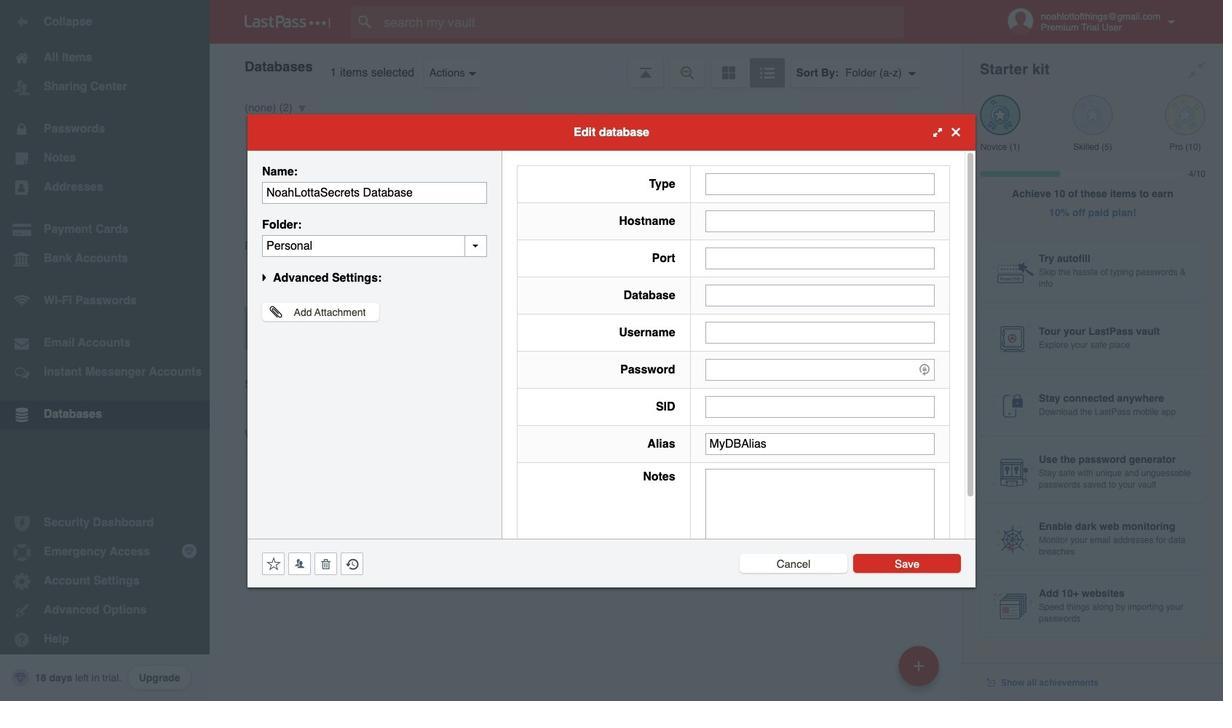 Task type: describe. For each thing, give the bounding box(es) containing it.
search my vault text field
[[351, 6, 933, 38]]

new item navigation
[[893, 641, 948, 701]]



Task type: locate. For each thing, give the bounding box(es) containing it.
main navigation navigation
[[0, 0, 210, 701]]

None text field
[[262, 182, 487, 204], [262, 235, 487, 257], [705, 247, 935, 269], [705, 321, 935, 343], [262, 182, 487, 204], [262, 235, 487, 257], [705, 247, 935, 269], [705, 321, 935, 343]]

vault options navigation
[[210, 44, 963, 87]]

Search search field
[[351, 6, 933, 38]]

new item image
[[914, 661, 924, 671]]

dialog
[[248, 114, 976, 587]]

None text field
[[705, 173, 935, 195], [705, 210, 935, 232], [705, 284, 935, 306], [705, 396, 935, 418], [705, 433, 935, 455], [705, 469, 935, 559], [705, 173, 935, 195], [705, 210, 935, 232], [705, 284, 935, 306], [705, 396, 935, 418], [705, 433, 935, 455], [705, 469, 935, 559]]

lastpass image
[[245, 15, 331, 28]]

None password field
[[705, 359, 935, 380]]



Task type: vqa. For each thing, say whether or not it's contained in the screenshot.
the LastPass image
yes



